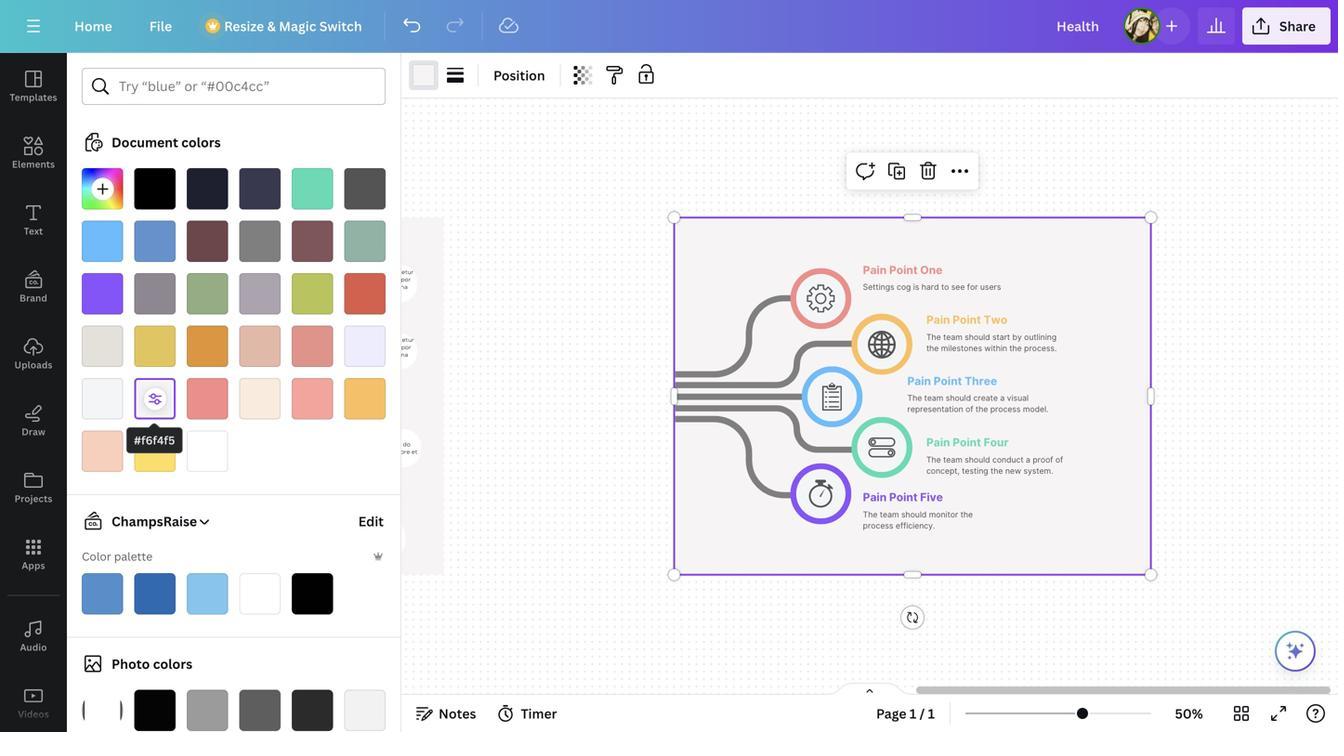 Task type: locate. For each thing, give the bounding box(es) containing it.
#010101 image
[[292, 574, 333, 615], [292, 574, 333, 615]]

colors right document
[[181, 133, 221, 151]]

should up "milestones"
[[965, 332, 991, 342]]

pain up the team should monitor the process efficiency.
[[863, 491, 887, 504]]

the
[[927, 344, 939, 353], [1010, 344, 1022, 353], [976, 405, 988, 414], [991, 466, 1003, 476], [961, 510, 973, 519]]

should for efficiency.
[[902, 510, 927, 519]]

#f6f4f5 image
[[134, 378, 176, 420], [134, 378, 176, 420]]

0 horizontal spatial of
[[966, 405, 974, 414]]

1 vertical spatial of
[[1056, 455, 1064, 465]]

team
[[944, 332, 963, 342], [925, 394, 944, 403], [944, 455, 963, 465], [880, 510, 899, 519]]

color
[[82, 549, 111, 564]]

#e8b7a5 image
[[239, 326, 281, 367]]

the inside the team should conduct a proof of concept, testing the new system.
[[927, 455, 941, 465]]

#aca3af image
[[239, 273, 281, 315], [239, 273, 281, 315]]

process
[[991, 405, 1021, 414], [863, 521, 894, 531]]

a left visual
[[1001, 394, 1005, 403]]

should inside the team should conduct a proof of concept, testing the new system.
[[965, 455, 991, 465]]

magic
[[279, 17, 316, 35]]

concept,
[[927, 466, 960, 476]]

point for three
[[934, 375, 962, 388]]

audio button
[[0, 603, 67, 670]]

of down three at bottom right
[[966, 405, 974, 414]]

the down pain point two
[[927, 332, 941, 342]]

of inside the team should conduct a proof of concept, testing the new system.
[[1056, 455, 1064, 465]]

#e6c451 image
[[134, 326, 176, 367], [134, 326, 176, 367]]

a for visual
[[1001, 394, 1005, 403]]

#000000 image
[[134, 168, 176, 210]]

#e4e1da image
[[82, 326, 123, 367]]

#eeedff image
[[344, 326, 386, 367], [344, 326, 386, 367]]

#ffde59 image
[[134, 431, 176, 472], [134, 431, 176, 472]]

a for proof
[[1026, 455, 1031, 465]]

should
[[965, 332, 991, 342], [946, 394, 972, 403], [965, 455, 991, 465], [902, 510, 927, 519]]

#ffbd59 image
[[344, 378, 386, 420]]

colors for photo colors
[[153, 655, 192, 673]]

for
[[968, 283, 978, 292]]

#fbebdc image
[[239, 378, 281, 420], [239, 378, 281, 420]]

colors right the photo at the left bottom of page
[[153, 655, 192, 673]]

1 vertical spatial colors
[[153, 655, 192, 673]]

team up "milestones"
[[944, 332, 963, 342]]

team inside the team should conduct a proof of concept, testing the new system.
[[944, 455, 963, 465]]

the inside the team should start by outlining the milestones within the process.
[[927, 332, 941, 342]]

#5e5e5e image
[[239, 690, 281, 732]]

#f6f4f5 image
[[413, 64, 435, 86], [413, 64, 435, 86]]

#ffffff image
[[239, 574, 281, 615], [239, 574, 281, 615]]

the inside the team should conduct a proof of concept, testing the new system.
[[991, 466, 1003, 476]]

side panel tab list
[[0, 53, 67, 733]]

1 horizontal spatial 1
[[928, 705, 935, 723]]

the down conduct
[[991, 466, 1003, 476]]

of
[[966, 405, 974, 414], [1056, 455, 1064, 465]]

point left two
[[953, 313, 981, 327]]

projects
[[14, 493, 52, 505]]

home link
[[59, 7, 127, 45]]

pain up concept,
[[927, 436, 950, 449]]

should down pain point three on the right bottom of page
[[946, 394, 972, 403]]

1
[[910, 705, 917, 723], [928, 705, 935, 723]]

team up concept,
[[944, 455, 963, 465]]

#e4e1da image
[[82, 326, 123, 367]]

should inside the team should monitor the process efficiency.
[[902, 510, 927, 519]]

team inside the team should monitor the process efficiency.
[[880, 510, 899, 519]]

of inside the team should create a visual representation of the process model.
[[966, 405, 974, 414]]

show pages image
[[825, 682, 915, 697]]

should up testing
[[965, 455, 991, 465]]

pain for pain point three
[[908, 375, 931, 388]]

pain up representation in the bottom right of the page
[[908, 375, 931, 388]]

milestones
[[941, 344, 983, 353]]

within
[[985, 344, 1008, 353]]

1 1 from the left
[[910, 705, 917, 723]]

1 vertical spatial process
[[863, 521, 894, 531]]

see
[[952, 283, 965, 292]]

#f88989 image
[[187, 378, 228, 420], [187, 378, 228, 420]]

should for of
[[965, 455, 991, 465]]

#89b3a5 image
[[344, 221, 386, 262], [344, 221, 386, 262]]

#75c6ef image
[[187, 574, 228, 615], [187, 574, 228, 615]]

the for the
[[927, 332, 941, 342]]

#84545a image
[[292, 221, 333, 262]]

#ffa199 image
[[292, 378, 333, 420], [292, 378, 333, 420]]

#040404 image
[[134, 690, 176, 732], [134, 690, 176, 732]]

team for representation
[[925, 394, 944, 403]]

should up the efficiency.
[[902, 510, 927, 519]]

canva assistant image
[[1285, 640, 1307, 663]]

team down pain point five in the right of the page
[[880, 510, 899, 519]]

the down pain point five in the right of the page
[[863, 510, 878, 519]]

#166bb5 image
[[134, 574, 176, 615]]

#7f7f7f image
[[239, 221, 281, 262]]

process inside the team should monitor the process efficiency.
[[863, 521, 894, 531]]

a inside the team should conduct a proof of concept, testing the new system.
[[1026, 455, 1031, 465]]

process left the efficiency.
[[863, 521, 894, 531]]

start
[[993, 332, 1011, 342]]

the inside the team should create a visual representation of the process model.
[[908, 394, 922, 403]]

should inside the team should start by outlining the milestones within the process.
[[965, 332, 991, 342]]

0 horizontal spatial 1
[[910, 705, 917, 723]]

#9b9b9b image
[[187, 690, 228, 732]]

videos
[[18, 708, 49, 721]]

#ffffff image
[[187, 431, 228, 472], [187, 431, 228, 472]]

#eb8f88 image
[[292, 326, 333, 367]]

add a new color image
[[82, 168, 123, 210]]

#1f2030 image
[[187, 168, 228, 210], [187, 168, 228, 210]]

pain for pain point five
[[863, 491, 887, 504]]

pain for pain point two
[[927, 313, 950, 327]]

the up representation in the bottom right of the page
[[908, 394, 922, 403]]

0 vertical spatial of
[[966, 405, 974, 414]]

2 1 from the left
[[928, 705, 935, 723]]

#55bdff image
[[82, 221, 123, 262]]

uploads
[[14, 359, 53, 371]]

point up cog
[[890, 263, 918, 277]]

point for one
[[890, 263, 918, 277]]

the for efficiency.
[[863, 510, 878, 519]]

pain up settings at the top right of page
[[863, 263, 887, 277]]

0 horizontal spatial process
[[863, 521, 894, 531]]

notes
[[439, 705, 476, 723]]

#55bdff image
[[82, 221, 123, 262]]

1 horizontal spatial a
[[1026, 455, 1031, 465]]

pain
[[863, 263, 887, 277], [927, 313, 950, 327], [908, 375, 931, 388], [927, 436, 950, 449], [863, 491, 887, 504]]

photo
[[112, 655, 150, 673]]

#39dbb2 image
[[292, 168, 333, 210]]

#545454 image
[[344, 168, 386, 210]]

process down visual
[[991, 405, 1021, 414]]

a left proof
[[1026, 455, 1031, 465]]

team up representation in the bottom right of the page
[[925, 394, 944, 403]]

model.
[[1023, 405, 1049, 414]]

edit
[[358, 513, 384, 530]]

point up the team should monitor the process efficiency.
[[890, 491, 918, 504]]

0 vertical spatial process
[[991, 405, 1021, 414]]

a
[[1001, 394, 1005, 403], [1026, 455, 1031, 465]]

#5993cf image
[[134, 221, 176, 262]]

by
[[1013, 332, 1022, 342]]

the down by
[[1010, 344, 1022, 353]]

point up representation in the bottom right of the page
[[934, 375, 962, 388]]

0 vertical spatial a
[[1001, 394, 1005, 403]]

#2b2b2b image
[[292, 690, 333, 732], [292, 690, 333, 732]]

new
[[1006, 466, 1022, 476]]

1 horizontal spatial of
[[1056, 455, 1064, 465]]

#e7922c image
[[187, 326, 228, 367], [187, 326, 228, 367]]

#166bb5 image
[[134, 574, 176, 615]]

pain down settings cog is hard to see for users
[[927, 313, 950, 327]]

a inside the team should create a visual representation of the process model.
[[1001, 394, 1005, 403]]

the down create
[[976, 405, 988, 414]]

1 vertical spatial a
[[1026, 455, 1031, 465]]

the
[[927, 332, 941, 342], [908, 394, 922, 403], [927, 455, 941, 465], [863, 510, 878, 519]]

#383950 image
[[239, 168, 281, 210], [239, 168, 281, 210]]

Try "blue" or "#00c4cc" search field
[[119, 69, 374, 104]]

0 vertical spatial colors
[[181, 133, 221, 151]]

0 horizontal spatial a
[[1001, 394, 1005, 403]]

#ffcdba image
[[82, 431, 123, 472], [82, 431, 123, 472]]

pain point one
[[863, 263, 943, 277]]

team for efficiency.
[[880, 510, 899, 519]]

colors
[[181, 133, 221, 151], [153, 655, 192, 673]]

the inside the team should monitor the process efficiency.
[[863, 510, 878, 519]]

settings cog is hard to see for users
[[863, 283, 1002, 292]]

#5e5e5e image
[[239, 690, 281, 732]]

point
[[890, 263, 918, 277], [953, 313, 981, 327], [934, 375, 962, 388], [953, 436, 981, 449], [890, 491, 918, 504]]

palette
[[114, 549, 153, 564]]

templates button
[[0, 53, 67, 120]]

should inside the team should create a visual representation of the process model.
[[946, 394, 972, 403]]

point left four
[[953, 436, 981, 449]]

resize & magic switch
[[224, 17, 362, 35]]

icon image
[[807, 285, 835, 313], [823, 383, 842, 411], [869, 438, 896, 458]]

#eb8f88 image
[[292, 326, 333, 367]]

add a new color image
[[82, 168, 123, 210]]

0 vertical spatial icon image
[[807, 285, 835, 313]]

share button
[[1243, 7, 1331, 45]]

#f6f4f5
[[134, 433, 175, 448]]

1 right / at right bottom
[[928, 705, 935, 723]]

the for of
[[927, 455, 941, 465]]

elements
[[12, 158, 55, 171]]

#f2f2f2 image
[[344, 690, 386, 732]]

create
[[974, 394, 998, 403]]

colors for document colors
[[181, 133, 221, 151]]

timer button
[[491, 699, 565, 729]]

1 horizontal spatial process
[[991, 405, 1021, 414]]

the right the monitor
[[961, 510, 973, 519]]

file
[[149, 17, 172, 35]]

#4890cd image
[[82, 574, 123, 615], [82, 574, 123, 615]]

team inside the team should start by outlining the milestones within the process.
[[944, 332, 963, 342]]

#8f8792 image
[[134, 273, 176, 315], [134, 273, 176, 315]]

1 left / at right bottom
[[910, 705, 917, 723]]

monitor
[[929, 510, 959, 519]]

the up concept,
[[927, 455, 941, 465]]

of right proof
[[1056, 455, 1064, 465]]

text
[[24, 225, 43, 238]]

team inside the team should create a visual representation of the process model.
[[925, 394, 944, 403]]



Task type: vqa. For each thing, say whether or not it's contained in the screenshot.
bottommost Icon
yes



Task type: describe. For each thing, give the bounding box(es) containing it.
file button
[[135, 7, 187, 45]]

the team should monitor the process efficiency.
[[863, 510, 976, 531]]

page
[[877, 705, 907, 723]]

to
[[942, 283, 949, 292]]

testing
[[962, 466, 989, 476]]

hard
[[922, 283, 939, 292]]

#e05a47 image
[[344, 273, 386, 315]]

switch
[[320, 17, 362, 35]]

#84545a image
[[292, 221, 333, 262]]

#5993cf image
[[134, 221, 176, 262]]

page 1 / 1
[[877, 705, 935, 723]]

timer
[[521, 705, 557, 723]]

draw
[[22, 426, 45, 438]]

/
[[920, 705, 925, 723]]

position
[[494, 66, 545, 84]]

settings
[[863, 283, 895, 292]]

pain point two
[[927, 313, 1008, 327]]

#f4f5f6 image
[[82, 378, 123, 420]]

cog
[[897, 283, 911, 292]]

50%
[[1175, 705, 1203, 723]]

team for of
[[944, 455, 963, 465]]

two
[[984, 313, 1008, 327]]

#ffbd59 image
[[344, 378, 386, 420]]

#8c52ff image
[[82, 273, 123, 315]]

#f2f2f2 image
[[344, 690, 386, 732]]

#724449 image
[[187, 221, 228, 262]]

#39dbb2 image
[[292, 168, 333, 210]]

efficiency.
[[896, 521, 935, 531]]

point for two
[[953, 313, 981, 327]]

videos button
[[0, 670, 67, 733]]

#724449 image
[[187, 221, 228, 262]]

point for four
[[953, 436, 981, 449]]

five
[[921, 491, 943, 504]]

main menu bar
[[0, 0, 1339, 53]]

draw button
[[0, 388, 67, 455]]

#f4f5f6 image
[[82, 378, 123, 420]]

pain for pain point one
[[863, 263, 887, 277]]

champsraise
[[112, 513, 197, 530]]

visual
[[1007, 394, 1029, 403]]

#8fad80 image
[[187, 273, 228, 315]]

pain point four
[[927, 436, 1009, 449]]

users
[[981, 283, 1002, 292]]

#8fad80 image
[[187, 273, 228, 315]]

should for the
[[965, 332, 991, 342]]

document colors
[[112, 133, 221, 151]]

elements button
[[0, 120, 67, 187]]

team for the
[[944, 332, 963, 342]]

audio
[[20, 641, 47, 654]]

#e05a47 image
[[344, 273, 386, 315]]

notes button
[[409, 699, 484, 729]]

resize
[[224, 17, 264, 35]]

the left "milestones"
[[927, 344, 939, 353]]

templates
[[10, 91, 57, 104]]

share
[[1280, 17, 1316, 35]]

text button
[[0, 187, 67, 254]]

the inside the team should create a visual representation of the process model.
[[976, 405, 988, 414]]

the team should start by outlining the milestones within the process.
[[927, 332, 1059, 353]]

position button
[[486, 60, 553, 90]]

projects button
[[0, 455, 67, 521]]

home
[[74, 17, 112, 35]]

process inside the team should create a visual representation of the process model.
[[991, 405, 1021, 414]]

is
[[914, 283, 920, 292]]

#b7c44d image
[[292, 273, 333, 315]]

Design title text field
[[1042, 7, 1116, 45]]

edit button
[[357, 503, 386, 540]]

three
[[965, 375, 998, 388]]

2 vertical spatial icon image
[[869, 438, 896, 458]]

photo colors
[[112, 655, 192, 673]]

apps
[[22, 560, 45, 572]]

one
[[921, 263, 943, 277]]

resize & magic switch button
[[194, 7, 377, 45]]

uploads button
[[0, 321, 67, 388]]

#8c52ff image
[[82, 273, 123, 315]]

system.
[[1024, 466, 1054, 476]]

apps button
[[0, 521, 67, 588]]

chronometer icon image
[[809, 480, 833, 508]]

#545454 image
[[344, 168, 386, 210]]

50% button
[[1159, 699, 1220, 729]]

#7f7f7f image
[[239, 221, 281, 262]]

conduct
[[993, 455, 1024, 465]]

#b7c44d image
[[292, 273, 333, 315]]

champsraise button
[[74, 510, 212, 533]]

four
[[984, 436, 1009, 449]]

proof
[[1033, 455, 1054, 465]]

brand button
[[0, 254, 67, 321]]

#9b9b9b image
[[187, 690, 228, 732]]

pain point three
[[908, 375, 998, 388]]

#e8b7a5 image
[[239, 326, 281, 367]]

point for five
[[890, 491, 918, 504]]

outlining
[[1025, 332, 1057, 342]]

should for representation
[[946, 394, 972, 403]]

document
[[112, 133, 178, 151]]

representation
[[908, 405, 964, 414]]

the team should create a visual representation of the process model.
[[908, 394, 1049, 414]]

#000000 image
[[134, 168, 176, 210]]

the inside the team should monitor the process efficiency.
[[961, 510, 973, 519]]

pain for pain point four
[[927, 436, 950, 449]]

process.
[[1025, 344, 1057, 353]]

&
[[267, 17, 276, 35]]

1 vertical spatial icon image
[[823, 383, 842, 411]]

the for representation
[[908, 394, 922, 403]]

brand
[[20, 292, 47, 304]]

the team should conduct a proof of concept, testing the new system.
[[927, 455, 1066, 476]]

color palette
[[82, 549, 153, 564]]

pain point five
[[863, 491, 943, 504]]



